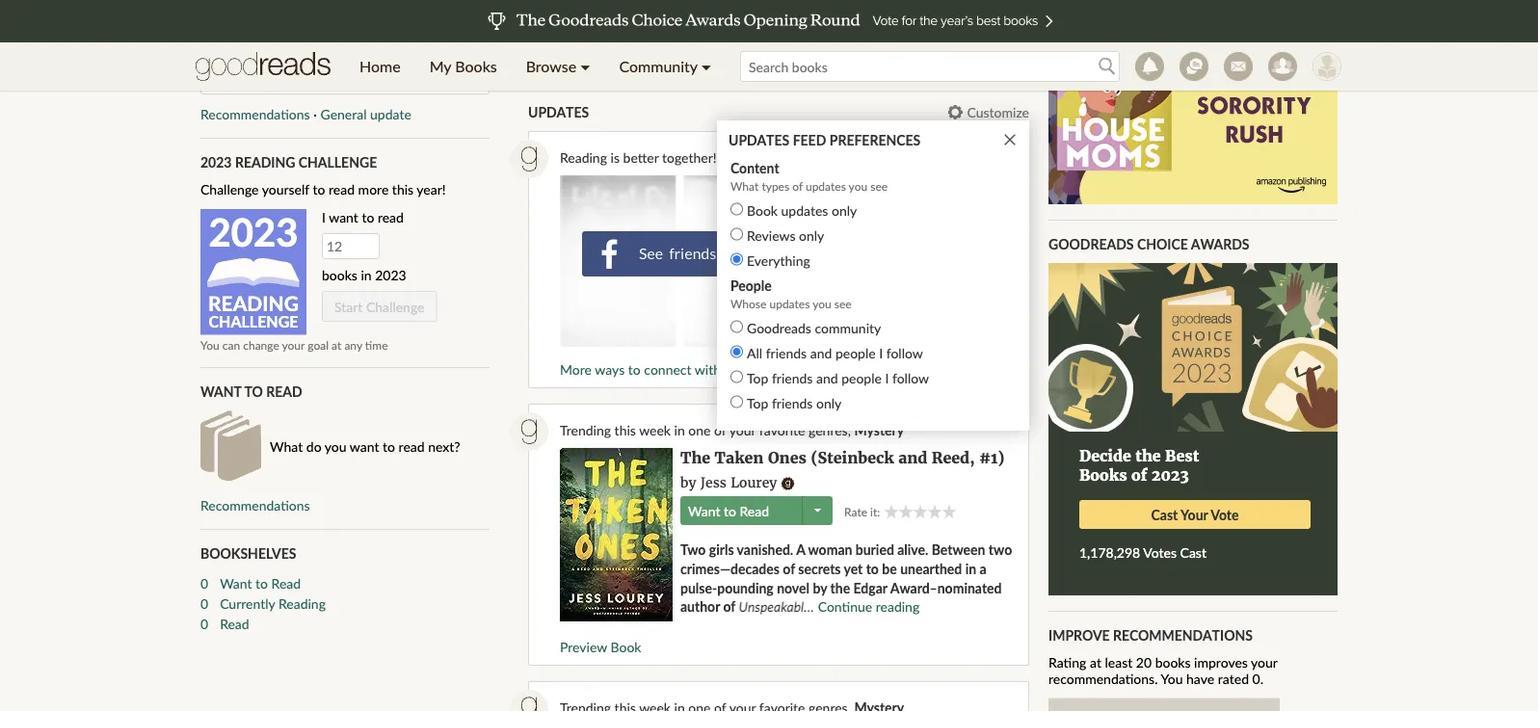 Task type: vqa. For each thing, say whether or not it's contained in the screenshot.
Rate 5 out of 5 image
no



Task type: describe. For each thing, give the bounding box(es) containing it.
to up meet your favorite book, find your reading community, and manage your reading life.
[[768, 10, 781, 27]]

friends for all friends and people i follow
[[766, 345, 807, 361]]

to down change
[[244, 383, 263, 400]]

2023 reading challenge
[[200, 154, 377, 170]]

goodreads author image
[[781, 477, 795, 490]]

advertisement region
[[1049, 0, 1338, 204]]

2 vertical spatial read
[[399, 438, 425, 455]]

reading inside 'want to read currently reading read'
[[279, 595, 326, 611]]

can
[[222, 338, 240, 352]]

between
[[932, 542, 985, 558]]

what inside content what types of updates you see
[[731, 179, 759, 193]]

you can change your goal at any time
[[200, 338, 388, 352]]

add
[[720, 150, 744, 166]]

goodreads choice awards image
[[1049, 263, 1338, 432]]

of right one
[[714, 422, 726, 439]]

rate it:
[[844, 505, 880, 519]]

lourey
[[731, 474, 777, 491]]

buried
[[856, 542, 894, 558]]

have
[[1187, 671, 1215, 687]]

inbox image
[[1224, 52, 1253, 81]]

by jess lourey
[[680, 474, 777, 491]]

welcome to goodreads
[[708, 10, 849, 27]]

books for improves
[[1155, 655, 1191, 671]]

2023 inside decide the best books of 2023
[[1152, 466, 1189, 485]]

preview book button
[[560, 639, 641, 656]]

your left goal
[[282, 338, 305, 352]]

see facebook friends who are on goodreads image
[[560, 176, 921, 347]]

with
[[695, 362, 721, 378]]

browse ▾ button
[[512, 42, 605, 91]]

improve recommendations
[[1049, 627, 1253, 643]]

what
[[831, 150, 861, 166]]

2 vertical spatial recommendations
[[1113, 627, 1253, 643]]

want to read button
[[688, 497, 769, 525]]

pulse-
[[680, 580, 717, 596]]

want inside want to read button
[[688, 503, 720, 519]]

trending
[[560, 422, 611, 439]]

novel
[[777, 580, 810, 596]]

recommendations.
[[1049, 671, 1158, 687]]

author
[[680, 599, 720, 615]]

2 recommendations link from the top
[[200, 498, 310, 514]]

yourself
[[262, 181, 309, 198]]

0 horizontal spatial see
[[808, 150, 828, 166]]

read for want
[[378, 209, 404, 226]]

people for all friends and people i follow
[[836, 345, 876, 361]]

your up the "taken" at the left bottom of page
[[729, 422, 756, 439]]

time
[[365, 338, 388, 352]]

manage
[[955, 38, 1009, 55]]

start challenge button
[[322, 291, 437, 322]]

challenge
[[209, 312, 298, 330]]

the taken ones (steinbeck and reed, #1)
[[680, 449, 1005, 468]]

#1)
[[979, 449, 1005, 468]]

2 vertical spatial you
[[325, 438, 347, 455]]

they're
[[864, 150, 905, 166]]

jess
[[700, 474, 727, 491]]

of inside content what types of updates you see
[[792, 179, 803, 193]]

start
[[334, 298, 363, 315]]

1 horizontal spatial in
[[674, 422, 685, 439]]

currently reading link
[[220, 593, 490, 613]]

bookshelves
[[200, 545, 296, 562]]

top for top friends only
[[747, 395, 769, 411]]

books in 2023
[[322, 267, 406, 284]]

follow for top friends and people i follow
[[892, 370, 929, 386]]

updates feed preferences
[[729, 132, 921, 148]]

the taken ones (steinbeck and reed, #1) image
[[560, 448, 673, 622]]

top for top friends and people i follow
[[747, 370, 769, 386]]

1 vertical spatial updates
[[781, 202, 828, 218]]

0 horizontal spatial at
[[332, 338, 342, 352]]

you inside content what types of updates you see
[[849, 179, 868, 193]]

my
[[430, 57, 451, 76]]

search books text field for rightmost search for books to add to your shelves search field
[[740, 51, 1120, 82]]

0 vertical spatial cast
[[1151, 507, 1178, 523]]

connect
[[644, 362, 692, 378]]

to down more
[[362, 209, 374, 226]]

1 goodreads image from the top
[[510, 140, 548, 178]]

best
[[1165, 446, 1199, 466]]

updates inside people whose updates you see
[[770, 297, 810, 311]]

recommendations for recommendations
[[200, 498, 310, 514]]

rated
[[1218, 671, 1249, 687]]

to right ways
[[628, 362, 641, 378]]

1 vertical spatial only
[[799, 227, 824, 244]]

0 horizontal spatial by
[[680, 474, 696, 491]]

be
[[882, 561, 897, 577]]

what do you want to read next?
[[270, 438, 460, 455]]

preview
[[560, 639, 607, 656]]

i for all friends and people i follow
[[879, 345, 883, 361]]

your down welcome to goodreads at the top of the page
[[750, 38, 781, 55]]

community
[[815, 320, 881, 336]]

updates for updates feed preferences
[[729, 132, 790, 148]]

reading left is
[[560, 150, 607, 166]]

to right yourself
[[313, 181, 325, 198]]

preview book
[[560, 639, 641, 656]]

only for friends
[[816, 395, 842, 411]]

decide the best books of 2023
[[1079, 446, 1199, 485]]

cast your vote
[[1151, 507, 1239, 523]]

improve
[[1049, 627, 1110, 643]]

yet
[[844, 561, 863, 577]]

trending this week in one of your favorite genres , mystery
[[560, 422, 904, 439]]

20
[[1136, 655, 1152, 671]]

0 vertical spatial want
[[329, 209, 358, 226]]

my books link
[[415, 42, 512, 91]]

0 vertical spatial book
[[747, 202, 778, 218]]

0 vertical spatial want
[[200, 383, 241, 400]]

0 horizontal spatial want to read
[[200, 383, 302, 400]]

1 vertical spatial at
[[1090, 655, 1102, 671]]

recommendations · general update
[[200, 106, 411, 122]]

in inside two girls vanished. a woman buried alive. between two crimes—decades of secrets yet to be unearthed in a pulse-pounding novel by the edgar award–nominated author of
[[965, 561, 976, 577]]

home
[[360, 57, 401, 76]]

your
[[1181, 507, 1208, 523]]

menu containing home
[[345, 42, 726, 91]]

1 vertical spatial book
[[611, 639, 641, 656]]

see inside people whose updates you see
[[834, 297, 852, 311]]

genres
[[809, 422, 848, 439]]

0 vertical spatial goodreads
[[784, 10, 849, 27]]

continue reading link
[[818, 599, 920, 615]]

more ways to connect with friends
[[560, 362, 765, 378]]

week
[[639, 422, 671, 439]]

meet
[[549, 38, 583, 55]]

read for yourself
[[329, 181, 355, 198]]

girls
[[709, 542, 734, 558]]

ones
[[768, 449, 807, 468]]

want inside 'want to read currently reading read'
[[220, 575, 252, 591]]

3 0 link from the top
[[200, 613, 208, 634]]

reading down welcome to goodreads at the top of the page
[[785, 38, 836, 55]]

goodreads community
[[747, 320, 881, 336]]

Number of books you want to read in 2023 number field
[[322, 233, 380, 259]]

update
[[370, 106, 411, 122]]

more
[[358, 181, 389, 198]]

your inside books improves your recommendations. you have rated
[[1251, 655, 1278, 671]]

reading is better together! add friends to see what they're reading.
[[560, 150, 955, 166]]

challenge yourself to read more this year!
[[200, 181, 446, 198]]

books for in
[[322, 267, 357, 284]]

updates for updates
[[528, 104, 589, 120]]

more ways to connect with friends link
[[560, 362, 765, 378]]

home link
[[345, 42, 415, 91]]

books inside decide the best books of 2023
[[1079, 466, 1127, 485]]

the taken ones (steinbeck and reed, #1) link
[[680, 449, 1005, 468]]

0 vertical spatial challenge
[[299, 154, 377, 170]]

preview book button
[[560, 639, 641, 656]]

friends for top friends only
[[772, 395, 813, 411]]

0 0 0
[[200, 575, 208, 632]]

and down goodreads community
[[810, 345, 832, 361]]

find
[[719, 38, 746, 55]]

more
[[560, 362, 592, 378]]

customize
[[967, 104, 1029, 121]]

1 horizontal spatial this
[[615, 422, 636, 439]]

3 goodreads image from the top
[[510, 690, 548, 711]]

books inside my books link
[[455, 57, 497, 76]]

read down currently
[[220, 615, 249, 632]]

do
[[306, 438, 322, 455]]

reed,
[[932, 449, 975, 468]]

1 vertical spatial want to read
[[688, 503, 769, 519]]

my group discussions image
[[1180, 52, 1209, 81]]

·
[[313, 106, 317, 122]]

secrets
[[798, 561, 841, 577]]

favorite inside meet your favorite book, find your reading community, and manage your reading life.
[[621, 38, 674, 55]]



Task type: locate. For each thing, give the bounding box(es) containing it.
search books text field for left search for books to add to your shelves search field
[[200, 64, 490, 95]]

reading
[[208, 291, 299, 315]]

0 vertical spatial recommendations
[[200, 106, 310, 122]]

1 vertical spatial you
[[1161, 671, 1183, 687]]

0 link left 'want to read currently reading read'
[[200, 613, 208, 634]]

.
[[1260, 671, 1264, 687]]

0 vertical spatial i
[[322, 209, 326, 226]]

▾ for browse ▾
[[581, 57, 590, 76]]

0 horizontal spatial i
[[322, 209, 326, 226]]

challenge inside button
[[366, 298, 425, 315]]

0
[[200, 575, 208, 591], [200, 595, 208, 611], [200, 615, 208, 632], [1253, 671, 1260, 687]]

you down the what
[[849, 179, 868, 193]]

content
[[731, 160, 779, 176]]

reading right currently
[[279, 595, 326, 611]]

1,178,298 votes cast
[[1079, 545, 1207, 561]]

in down number of books you want to read in 2023 number field
[[361, 267, 372, 284]]

your right the meet
[[587, 38, 617, 55]]

the inside two girls vanished. a woman buried alive. between two crimes—decades of secrets yet to be unearthed in a pulse-pounding novel by the edgar award–nominated author of
[[830, 580, 850, 596]]

updates
[[528, 104, 589, 120], [729, 132, 790, 148]]

rating
[[1049, 655, 1087, 671]]

only down content what types of updates you see
[[832, 202, 857, 218]]

1 horizontal spatial want to read
[[688, 503, 769, 519]]

challenge up challenge yourself to read more this year!
[[299, 154, 377, 170]]

0 vertical spatial books
[[322, 267, 357, 284]]

0 left 'want to read currently reading read'
[[200, 615, 208, 632]]

1 vertical spatial books
[[1155, 655, 1191, 671]]

you inside people whose updates you see
[[813, 297, 831, 311]]

to
[[768, 10, 781, 27], [792, 150, 804, 166], [313, 181, 325, 198], [362, 209, 374, 226], [628, 362, 641, 378], [244, 383, 263, 400], [383, 438, 395, 455], [724, 503, 736, 519], [866, 561, 879, 577], [256, 575, 268, 591]]

0 horizontal spatial updates
[[528, 104, 589, 120]]

read left next?
[[399, 438, 425, 455]]

2 vertical spatial goodreads image
[[510, 690, 548, 711]]

2 goodreads image from the top
[[510, 413, 548, 451]]

edgar
[[854, 580, 887, 596]]

of right the types
[[792, 179, 803, 193]]

want down "can"
[[200, 383, 241, 400]]

to inside two girls vanished. a woman buried alive. between two crimes—decades of secrets yet to be unearthed in a pulse-pounding novel by the edgar award–nominated author of
[[866, 561, 879, 577]]

all friends and people i follow
[[747, 345, 923, 361]]

favorite up community on the left
[[621, 38, 674, 55]]

1 vertical spatial i
[[879, 345, 883, 361]]

group
[[884, 505, 956, 519]]

what left do at the left of page
[[270, 438, 303, 455]]

what
[[731, 179, 759, 193], [270, 438, 303, 455]]

2 vertical spatial see
[[834, 297, 852, 311]]

only
[[832, 202, 857, 218], [799, 227, 824, 244], [816, 395, 842, 411]]

reviews only
[[747, 227, 824, 244]]

2 vertical spatial challenge
[[366, 298, 425, 315]]

search for books to add to your shelves search field up customize popup button
[[740, 51, 1120, 82]]

you left have
[[1161, 671, 1183, 687]]

goal
[[308, 338, 329, 352]]

a
[[796, 542, 805, 558]]

1 0 link from the top
[[200, 573, 208, 593]]

1 vertical spatial top
[[747, 395, 769, 411]]

friend requests image
[[1268, 52, 1297, 81]]

2 ▾ from the left
[[701, 57, 711, 76]]

cast right the votes
[[1180, 545, 1207, 561]]

▾ inside popup button
[[581, 57, 590, 76]]

0 vertical spatial you
[[849, 179, 868, 193]]

1 vertical spatial follow
[[892, 370, 929, 386]]

top up the trending this week in one of your favorite genres , mystery at the bottom of page
[[747, 395, 769, 411]]

read left more
[[329, 181, 355, 198]]

▾ inside popup button
[[701, 57, 711, 76]]

▾
[[581, 57, 590, 76], [701, 57, 711, 76]]

alive.
[[898, 542, 929, 558]]

1 vertical spatial books
[[1079, 466, 1127, 485]]

1 horizontal spatial you
[[813, 297, 831, 311]]

goodreads choice awards
[[1049, 236, 1250, 252]]

customize button
[[948, 104, 1029, 121]]

read up currently
[[271, 575, 301, 591]]

0 down bookshelves
[[200, 575, 208, 591]]

0 link left currently
[[200, 593, 208, 613]]

recommendations for recommendations · general update
[[200, 106, 310, 122]]

want up currently
[[220, 575, 252, 591]]

in left one
[[674, 422, 685, 439]]

1 horizontal spatial at
[[1090, 655, 1102, 671]]

1 horizontal spatial see
[[834, 297, 852, 311]]

recommendations link up the 2023 reading challenge
[[200, 106, 310, 122]]

friends for top friends and people i follow
[[772, 370, 813, 386]]

1 vertical spatial favorite
[[759, 422, 805, 439]]

to up currently
[[256, 575, 268, 591]]

0 vertical spatial favorite
[[621, 38, 674, 55]]

1 horizontal spatial books
[[1155, 655, 1191, 671]]

life.
[[811, 55, 837, 72]]

0 vertical spatial at
[[332, 338, 342, 352]]

1 horizontal spatial search for books to add to your shelves search field
[[740, 51, 1120, 82]]

0 horizontal spatial ▾
[[581, 57, 590, 76]]

recommendations up the 2023 reading challenge
[[200, 106, 310, 122]]

0 vertical spatial this
[[392, 181, 414, 198]]

2 top from the top
[[747, 395, 769, 411]]

1,178,298
[[1079, 545, 1140, 561]]

1 vertical spatial recommendations
[[200, 498, 310, 514]]

search books text field up general
[[200, 64, 490, 95]]

see down 'updates feed preferences'
[[808, 150, 828, 166]]

0 .
[[1253, 671, 1264, 687]]

book updates only
[[747, 202, 857, 218]]

0 horizontal spatial search for books to add to your shelves search field
[[200, 64, 490, 95]]

improves
[[1194, 655, 1248, 671]]

follow up top friends and people i follow
[[886, 345, 923, 361]]

1 vertical spatial recommendations link
[[200, 498, 310, 514]]

read inside want to read button
[[740, 503, 769, 519]]

2 0 link from the top
[[200, 593, 208, 613]]

challenge
[[299, 154, 377, 170], [200, 181, 259, 198], [366, 298, 425, 315]]

2 horizontal spatial i
[[885, 370, 889, 386]]

(steinbeck
[[811, 449, 894, 468]]

general
[[320, 106, 367, 122]]

to inside button
[[724, 503, 736, 519]]

challenge up time
[[366, 298, 425, 315]]

the
[[1136, 446, 1161, 466], [830, 580, 850, 596]]

1 ▾ from the left
[[581, 57, 590, 76]]

0 vertical spatial follow
[[886, 345, 923, 361]]

want to read link
[[220, 573, 490, 593]]

2 vertical spatial in
[[965, 561, 976, 577]]

browse ▾
[[526, 57, 590, 76]]

1 vertical spatial this
[[615, 422, 636, 439]]

0 link down bookshelves
[[200, 573, 208, 593]]

at left any
[[332, 338, 342, 352]]

ways
[[595, 362, 625, 378]]

want down jess
[[688, 503, 720, 519]]

0 horizontal spatial this
[[392, 181, 414, 198]]

follow for all friends and people i follow
[[886, 345, 923, 361]]

None radio
[[731, 203, 743, 216], [731, 228, 743, 241], [731, 396, 743, 408], [731, 203, 743, 216], [731, 228, 743, 241], [731, 396, 743, 408]]

0 horizontal spatial books
[[322, 267, 357, 284]]

you inside books improves your recommendations. you have rated
[[1161, 671, 1183, 687]]

in left a
[[965, 561, 976, 577]]

follow
[[886, 345, 923, 361], [892, 370, 929, 386]]

people whose updates you see
[[731, 277, 852, 311]]

your right book,
[[721, 55, 751, 72]]

one
[[688, 422, 711, 439]]

0 vertical spatial what
[[731, 179, 759, 193]]

community,
[[840, 38, 922, 55]]

of down pounding
[[723, 599, 736, 615]]

to down by jess lourey
[[724, 503, 736, 519]]

0 vertical spatial top
[[747, 370, 769, 386]]

reading down the edgar
[[876, 599, 920, 615]]

0 vertical spatial updates
[[806, 179, 846, 193]]

by down the
[[680, 474, 696, 491]]

all
[[747, 345, 762, 361]]

1 vertical spatial people
[[842, 370, 882, 386]]

vanished.
[[737, 542, 793, 558]]

and left reed,
[[898, 449, 928, 468]]

0 horizontal spatial book
[[611, 639, 641, 656]]

0 right rated
[[1253, 671, 1260, 687]]

1 horizontal spatial cast
[[1180, 545, 1207, 561]]

better
[[623, 150, 659, 166]]

book right 'preview'
[[611, 639, 641, 656]]

goodreads image
[[510, 140, 548, 178], [510, 413, 548, 451], [510, 690, 548, 711]]

books right my at left top
[[455, 57, 497, 76]]

dismiss image
[[1002, 132, 1018, 148]]

goodreads for goodreads choice awards
[[1049, 236, 1134, 252]]

woman
[[808, 542, 852, 558]]

to down feed
[[792, 150, 804, 166]]

awards
[[1191, 236, 1250, 252]]

want to read down change
[[200, 383, 302, 400]]

you left "can"
[[200, 338, 219, 352]]

votes
[[1143, 545, 1177, 561]]

reading up yourself
[[235, 154, 295, 170]]

see down they're
[[871, 179, 888, 193]]

0 vertical spatial you
[[200, 338, 219, 352]]

1 vertical spatial challenge
[[200, 181, 259, 198]]

reading left life.
[[756, 55, 807, 72]]

reviews
[[747, 227, 796, 244]]

0 vertical spatial want to read
[[200, 383, 302, 400]]

jess lourey link
[[700, 474, 777, 491]]

to inside 'want to read currently reading read'
[[256, 575, 268, 591]]

progress bar
[[1049, 698, 1280, 711]]

1 horizontal spatial favorite
[[759, 422, 805, 439]]

2 vertical spatial updates
[[770, 297, 810, 311]]

continue reading
[[818, 599, 920, 615]]

of up the novel
[[783, 561, 795, 577]]

you right do at the left of page
[[325, 438, 347, 455]]

friends down all at the left
[[724, 362, 765, 378]]

▾ down the meet
[[581, 57, 590, 76]]

friends up top friends only
[[772, 370, 813, 386]]

2 horizontal spatial you
[[849, 179, 868, 193]]

and inside meet your favorite book, find your reading community, and manage your reading life.
[[926, 38, 951, 55]]

1 horizontal spatial you
[[1161, 671, 1183, 687]]

0 vertical spatial by
[[680, 474, 696, 491]]

books right 20
[[1155, 655, 1191, 671]]

browse
[[526, 57, 577, 76]]

2 horizontal spatial in
[[965, 561, 976, 577]]

only down top friends and people i follow
[[816, 395, 842, 411]]

0 link
[[200, 573, 208, 593], [200, 593, 208, 613], [200, 613, 208, 634]]

1 vertical spatial in
[[674, 422, 685, 439]]

0 horizontal spatial cast
[[1151, 507, 1178, 523]]

want right do at the left of page
[[350, 438, 379, 455]]

None radio
[[731, 253, 743, 266], [731, 321, 743, 333], [731, 346, 743, 358], [731, 371, 743, 383], [731, 253, 743, 266], [731, 321, 743, 333], [731, 346, 743, 358], [731, 371, 743, 383]]

1 vertical spatial see
[[871, 179, 888, 193]]

2 vertical spatial goodreads
[[747, 320, 811, 336]]

1 horizontal spatial ▾
[[701, 57, 711, 76]]

people down all friends and people i follow
[[842, 370, 882, 386]]

and left manage
[[926, 38, 951, 55]]

people for top friends and people i follow
[[842, 370, 882, 386]]

decide
[[1079, 446, 1131, 466]]

the inside decide the best books of 2023
[[1136, 446, 1161, 466]]

friends up genres
[[772, 395, 813, 411]]

top down all at the left
[[747, 370, 769, 386]]

favorite
[[621, 38, 674, 55], [759, 422, 805, 439]]

see inside content what types of updates you see
[[871, 179, 888, 193]]

of inside decide the best books of 2023
[[1132, 466, 1147, 485]]

follow up mystery link
[[892, 370, 929, 386]]

you
[[849, 179, 868, 193], [813, 297, 831, 311], [325, 438, 347, 455]]

0 vertical spatial see
[[808, 150, 828, 166]]

0 horizontal spatial you
[[200, 338, 219, 352]]

goodreads up all at the left
[[747, 320, 811, 336]]

2 vertical spatial i
[[885, 370, 889, 386]]

i down community
[[879, 345, 883, 361]]

i up mystery on the bottom
[[885, 370, 889, 386]]

1 vertical spatial goodreads image
[[510, 413, 548, 451]]

updates up goodreads community
[[770, 297, 810, 311]]

Search books text field
[[740, 51, 1120, 82], [200, 64, 490, 95]]

reading.
[[908, 150, 955, 166]]

top friends only
[[747, 395, 842, 411]]

least
[[1105, 655, 1133, 671]]

0 horizontal spatial search books text field
[[200, 64, 490, 95]]

0 horizontal spatial what
[[270, 438, 303, 455]]

0 horizontal spatial the
[[830, 580, 850, 596]]

read down lourey
[[740, 503, 769, 519]]

0 vertical spatial books
[[455, 57, 497, 76]]

menu
[[345, 42, 726, 91]]

goodreads for goodreads community
[[747, 320, 811, 336]]

start challenge
[[334, 298, 425, 315]]

welcome
[[708, 10, 765, 27]]

award–nominated
[[890, 580, 1002, 596]]

cast left your
[[1151, 507, 1178, 523]]

to left next?
[[383, 438, 395, 455]]

2 horizontal spatial see
[[871, 179, 888, 193]]

to left be
[[866, 561, 879, 577]]

1 horizontal spatial search books text field
[[740, 51, 1120, 82]]

unspeakabl…
[[739, 599, 814, 615]]

the up the continue
[[830, 580, 850, 596]]

books
[[322, 267, 357, 284], [1155, 655, 1191, 671]]

is
[[611, 150, 620, 166]]

bob builder image
[[1313, 52, 1342, 81]]

1 recommendations link from the top
[[200, 106, 310, 122]]

friends right all at the left
[[766, 345, 807, 361]]

i down challenge yourself to read more this year!
[[322, 209, 326, 226]]

books inside books improves your recommendations. you have rated
[[1155, 655, 1191, 671]]

Search for books to add to your shelves search field
[[740, 51, 1120, 82], [200, 64, 490, 95]]

1 vertical spatial what
[[270, 438, 303, 455]]

what down content
[[731, 179, 759, 193]]

recommendations up bookshelves
[[200, 498, 310, 514]]

book
[[747, 202, 778, 218], [611, 639, 641, 656]]

book up reviews
[[747, 202, 778, 218]]

next?
[[428, 438, 460, 455]]

1 horizontal spatial books
[[1079, 466, 1127, 485]]

it:
[[870, 505, 880, 519]]

1 vertical spatial by
[[813, 580, 827, 596]]

want to read
[[200, 383, 302, 400], [688, 503, 769, 519]]

by inside two girls vanished. a woman buried alive. between two crimes—decades of secrets yet to be unearthed in a pulse-pounding novel by the edgar award–nominated author of
[[813, 580, 827, 596]]

updates up reading is better together! add friends to see what they're reading.
[[729, 132, 790, 148]]

1 vertical spatial updates
[[729, 132, 790, 148]]

books improves your recommendations. you have rated
[[1049, 655, 1278, 687]]

content what types of updates you see
[[731, 160, 888, 193]]

continue
[[818, 599, 872, 615]]

1 top from the top
[[747, 370, 769, 386]]

0 vertical spatial only
[[832, 202, 857, 218]]

updates up book updates only
[[806, 179, 846, 193]]

0 horizontal spatial you
[[325, 438, 347, 455]]

1 vertical spatial want
[[350, 438, 379, 455]]

1 vertical spatial goodreads
[[1049, 236, 1134, 252]]

1 horizontal spatial what
[[731, 179, 759, 193]]

of right the decide
[[1132, 466, 1147, 485]]

favorite up ones
[[759, 422, 805, 439]]

recommendations up books improves your recommendations. you have rated
[[1113, 627, 1253, 643]]

your
[[587, 38, 617, 55], [750, 38, 781, 55], [721, 55, 751, 72], [282, 338, 305, 352], [729, 422, 756, 439], [1251, 655, 1278, 671]]

▾ for community ▾
[[701, 57, 711, 76]]

updates
[[806, 179, 846, 193], [781, 202, 828, 218], [770, 297, 810, 311]]

0 left currently
[[200, 595, 208, 611]]

taken
[[715, 449, 764, 468]]

by down secrets
[[813, 580, 827, 596]]

0 horizontal spatial books
[[455, 57, 497, 76]]

challenge left yourself
[[200, 181, 259, 198]]

2 vertical spatial only
[[816, 395, 842, 411]]

0 horizontal spatial in
[[361, 267, 372, 284]]

community
[[619, 57, 698, 76]]

read down more
[[378, 209, 404, 226]]

0 vertical spatial people
[[836, 345, 876, 361]]

books down number of books you want to read in 2023 number field
[[322, 267, 357, 284]]

1 vertical spatial read
[[378, 209, 404, 226]]

goodreads
[[784, 10, 849, 27], [1049, 236, 1134, 252], [747, 320, 811, 336]]

0 vertical spatial recommendations link
[[200, 106, 310, 122]]

and down all friends and people i follow
[[816, 370, 838, 386]]

i for top friends and people i follow
[[885, 370, 889, 386]]

updates inside content what types of updates you see
[[806, 179, 846, 193]]

want to read down by jess lourey
[[688, 503, 769, 519]]

2 vertical spatial want
[[220, 575, 252, 591]]

want up number of books you want to read in 2023 number field
[[329, 209, 358, 226]]

two girls vanished. a woman buried alive. between two crimes—decades of secrets yet to be unearthed in a pulse-pounding novel by the edgar award–nominated author of
[[680, 542, 1012, 615]]

0 vertical spatial in
[[361, 267, 372, 284]]

only for updates
[[832, 202, 857, 218]]

1 vertical spatial want
[[688, 503, 720, 519]]

books
[[455, 57, 497, 76], [1079, 466, 1127, 485]]

this left 'year!'
[[392, 181, 414, 198]]

read down you can change your goal at any time
[[266, 383, 302, 400]]

friends up the types
[[747, 150, 788, 166]]

1 vertical spatial you
[[813, 297, 831, 311]]

0 horizontal spatial favorite
[[621, 38, 674, 55]]

everything
[[747, 252, 810, 269]]

search books text field up customize popup button
[[740, 51, 1120, 82]]

notifications image
[[1135, 52, 1164, 81]]

see up community
[[834, 297, 852, 311]]

cast your vote link
[[1079, 500, 1311, 529]]



